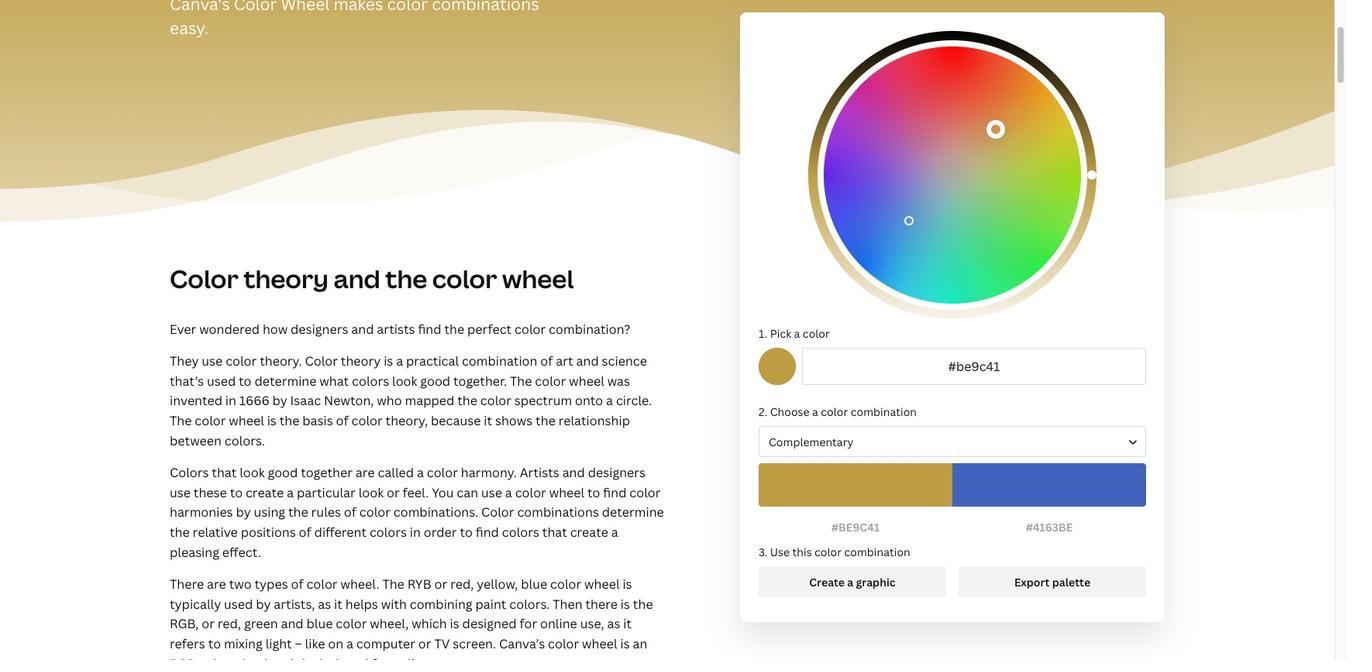 Task type: describe. For each thing, give the bounding box(es) containing it.
pleasing
[[170, 544, 219, 561]]

of inside there are two types of color wheel. the ryb or red, yellow, blue            color wheel is typically used by artists, as it helps with            combining paint colors. then there is the rgb, or red, green and            blue color wheel, which is designed for online use, as it refers            to mixing light – like on a computer or tv screen. canva's color            wheel is an rgb color wheel, as it is designed for online use.
[[291, 576, 303, 593]]

tv
[[434, 635, 450, 652]]

2 vertical spatial as
[[275, 655, 288, 660]]

harmonies
[[170, 504, 233, 521]]

which
[[412, 616, 447, 633]]

they use color theory. color theory is a practical combination of            art and science that's used to determine what colors look good            together. the color wheel was invented in 1666 by isaac newton,            who mapped the color spectrum onto a circle. the color wheel is            the basis of color theory, because it shows the relationship between colors.
[[170, 353, 652, 449]]

a right choose
[[812, 405, 818, 419]]

1 vertical spatial the
[[170, 412, 192, 429]]

0 vertical spatial find
[[418, 321, 441, 338]]

0 horizontal spatial for
[[372, 655, 389, 660]]

spectrum
[[514, 392, 572, 409]]

0 horizontal spatial that
[[212, 464, 237, 481]]

and inside "they use color theory. color theory is a practical combination of            art and science that's used to determine what colors look good            together. the color wheel was invented in 1666 by isaac newton,            who mapped the color spectrum onto a circle. the color wheel is            the basis of color theory, because it shows the relationship between colors."
[[576, 353, 599, 370]]

of down rules
[[299, 524, 311, 541]]

determine inside colors that look good together are called a color harmony. artists            and designers use these to create a particular look or feel. you            can use a color wheel to find color harmonies by using the rules            of color combinations. color combinations determine the relative            positions of different colors in order to find colors that create            a pleasing effect.
[[602, 504, 664, 521]]

the inside there are two types of color wheel. the ryb or red, yellow, blue            color wheel is typically used by artists, as it helps with            combining paint colors. then there is the rgb, or red, green and            blue color wheel, which is designed for online use, as it refers            to mixing light – like on a computer or tv screen. canva's color            wheel is an rgb color wheel, as it is designed for online use.
[[633, 596, 653, 613]]

order
[[424, 524, 457, 541]]

1 horizontal spatial as
[[318, 596, 331, 613]]

2 vertical spatial find
[[476, 524, 499, 541]]

2 horizontal spatial use
[[481, 484, 502, 501]]

together.
[[453, 373, 507, 390]]

theory.
[[260, 353, 302, 370]]

complementary button
[[759, 426, 1146, 457]]

combinations.
[[394, 504, 478, 521]]

determine inside "they use color theory. color theory is a practical combination of            art and science that's used to determine what colors look good            together. the color wheel was invented in 1666 by isaac newton,            who mapped the color spectrum onto a circle. the color wheel is            the basis of color theory, because it shows the relationship between colors."
[[254, 373, 317, 390]]

helps
[[345, 596, 378, 613]]

ever
[[170, 321, 196, 338]]

screen.
[[453, 635, 496, 652]]

the up because on the left bottom of the page
[[457, 392, 477, 409]]

colors that look good together are called a color harmony. artists            and designers use these to create a particular look or feel. you            can use a color wheel to find color harmonies by using the rules            of color combinations. color combinations determine the relative            positions of different colors in order to find colors that create            a pleasing effect.
[[170, 464, 664, 561]]

pick
[[770, 326, 791, 341]]

1 vertical spatial find
[[603, 484, 627, 501]]

2.
[[759, 405, 767, 419]]

or down typically
[[202, 616, 215, 633]]

a up feel.
[[417, 464, 424, 481]]

typically
[[170, 596, 221, 613]]

ryb
[[407, 576, 431, 593]]

by inside there are two types of color wheel. the ryb or red, yellow, blue            color wheel is typically used by artists, as it helps with            combining paint colors. then there is the rgb, or red, green and            blue color wheel, which is designed for online use, as it refers            to mixing light – like on a computer or tv screen. canva's color            wheel is an rgb color wheel, as it is designed for online use.
[[256, 596, 271, 613]]

look inside "they use color theory. color theory is a practical combination of            art and science that's used to determine what colors look good            together. the color wheel was invented in 1666 by isaac newton,            who mapped the color spectrum onto a circle. the color wheel is            the basis of color theory, because it shows the relationship between colors."
[[392, 373, 417, 390]]

1 horizontal spatial designed
[[462, 616, 517, 633]]

and inside colors that look good together are called a color harmony. artists            and designers use these to create a particular look or feel. you            can use a color wheel to find color harmonies by using the rules            of color combinations. color combinations determine the relative            positions of different colors in order to find colors that create            a pleasing effect.
[[562, 464, 585, 481]]

wheel.
[[341, 576, 379, 593]]

this
[[792, 545, 812, 560]]

mapped
[[405, 392, 454, 409]]

a inside there are two types of color wheel. the ryb or red, yellow, blue            color wheel is typically used by artists, as it helps with            combining paint colors. then there is the rgb, or red, green and            blue color wheel, which is designed for online use, as it refers            to mixing light – like on a computer or tv screen. canva's color            wheel is an rgb color wheel, as it is designed for online use.
[[346, 635, 353, 652]]

color inside "they use color theory. color theory is a practical combination of            art and science that's used to determine what colors look good            together. the color wheel was invented in 1666 by isaac newton,            who mapped the color spectrum onto a circle. the color wheel is            the basis of color theory, because it shows the relationship between colors."
[[305, 353, 338, 370]]

it down –
[[291, 655, 299, 660]]

use
[[770, 545, 790, 560]]

then
[[553, 596, 582, 613]]

these
[[194, 484, 227, 501]]

in inside colors that look good together are called a color harmony. artists            and designers use these to create a particular look or feel. you            can use a color wheel to find color harmonies by using the rules            of color combinations. color combinations determine the relative            positions of different colors in order to find colors that create            a pleasing effect.
[[410, 524, 421, 541]]

–
[[295, 635, 302, 652]]

on
[[328, 635, 343, 652]]

use,
[[580, 616, 604, 633]]

colors. inside "they use color theory. color theory is a practical combination of            art and science that's used to determine what colors look good            together. the color wheel was invented in 1666 by isaac newton,            who mapped the color spectrum onto a circle. the color wheel is            the basis of color theory, because it shows the relationship between colors."
[[225, 432, 265, 449]]

the up the ever wondered how designers and artists find the perfect color            combination?
[[385, 262, 427, 295]]

0 vertical spatial online
[[540, 616, 577, 633]]

and left artists
[[351, 321, 374, 338]]

color theory and the color wheel
[[170, 262, 574, 295]]

to right order on the bottom left of the page
[[460, 524, 473, 541]]

with
[[381, 596, 407, 613]]

1 vertical spatial wheel,
[[233, 655, 272, 660]]

1 horizontal spatial create
[[570, 524, 608, 541]]

by inside "they use color theory. color theory is a practical combination of            art and science that's used to determine what colors look good            together. the color wheel was invented in 1666 by isaac newton,            who mapped the color spectrum onto a circle. the color wheel is            the basis of color theory, because it shows the relationship between colors."
[[272, 392, 287, 409]]

mixing
[[224, 635, 263, 652]]

you
[[432, 484, 454, 501]]

colors right the different
[[370, 524, 407, 541]]

feel.
[[403, 484, 429, 501]]

1.
[[759, 326, 767, 341]]

who
[[377, 392, 402, 409]]

they
[[170, 353, 199, 370]]

wheel up the there
[[584, 576, 620, 593]]

a right onto
[[606, 392, 613, 409]]

0 horizontal spatial designed
[[315, 655, 369, 660]]

0 vertical spatial the
[[510, 373, 532, 390]]

that's
[[170, 373, 204, 390]]

artists
[[520, 464, 559, 481]]

the down spectrum
[[536, 412, 556, 429]]

combinations
[[517, 504, 599, 521]]

theory inside "they use color theory. color theory is a practical combination of            art and science that's used to determine what colors look good            together. the color wheel was invented in 1666 by isaac newton,            who mapped the color spectrum onto a circle. the color wheel is            the basis of color theory, because it shows the relationship between colors."
[[341, 353, 381, 370]]

it inside "they use color theory. color theory is a practical combination of            art and science that's used to determine what colors look good            together. the color wheel was invented in 1666 by isaac newton,            who mapped the color spectrum onto a circle. the color wheel is            the basis of color theory, because it shows the relationship between colors."
[[484, 412, 492, 429]]

an
[[633, 635, 647, 652]]

positions
[[241, 524, 296, 541]]

are inside there are two types of color wheel. the ryb or red, yellow, blue            color wheel is typically used by artists, as it helps with            combining paint colors. then there is the rgb, or red, green and            blue color wheel, which is designed for online use, as it refers            to mixing light – like on a computer or tv screen. canva's color            wheel is an rgb color wheel, as it is designed for online use.
[[207, 576, 226, 593]]

a down the ever wondered how designers and artists find the perfect color            combination?
[[396, 353, 403, 370]]

rgb
[[170, 655, 196, 660]]

1666
[[239, 392, 269, 409]]

of up the different
[[344, 504, 356, 521]]

art
[[556, 353, 573, 370]]

1 vertical spatial blue
[[307, 616, 333, 633]]

colors
[[170, 464, 209, 481]]

rgb,
[[170, 616, 199, 633]]

0 vertical spatial designers
[[291, 321, 348, 338]]

relative
[[193, 524, 238, 541]]

there
[[170, 576, 204, 593]]

effect.
[[222, 544, 261, 561]]

1 vertical spatial online
[[392, 655, 429, 660]]

color inside colors that look good together are called a color harmony. artists            and designers use these to create a particular look or feel. you            can use a color wheel to find color harmonies by using the rules            of color combinations. color combinations determine the relative            positions of different colors in order to find colors that create            a pleasing effect.
[[481, 504, 514, 521]]

shows
[[495, 412, 533, 429]]

1 horizontal spatial that
[[542, 524, 567, 541]]

between
[[170, 432, 222, 449]]

green
[[244, 616, 278, 633]]

because
[[431, 412, 481, 429]]

canva's
[[499, 635, 545, 652]]

paint
[[475, 596, 506, 613]]

the down isaac
[[280, 412, 299, 429]]

of down newton,
[[336, 412, 349, 429]]

3.
[[759, 545, 768, 560]]

designers inside colors that look good together are called a color harmony. artists            and designers use these to create a particular look or feel. you            can use a color wheel to find color harmonies by using the rules            of color combinations. color combinations determine the relative            positions of different colors in order to find colors that create            a pleasing effect.
[[588, 464, 646, 481]]

artists
[[377, 321, 415, 338]]

together
[[301, 464, 353, 481]]

complementary
[[769, 434, 854, 449]]

to inside "they use color theory. color theory is a practical combination of            art and science that's used to determine what colors look good            together. the color wheel was invented in 1666 by isaac newton,            who mapped the color spectrum onto a circle. the color wheel is            the basis of color theory, because it shows the relationship between colors."
[[239, 373, 252, 390]]

to inside there are two types of color wheel. the ryb or red, yellow, blue            color wheel is typically used by artists, as it helps with            combining paint colors. then there is the rgb, or red, green and            blue color wheel, which is designed for online use, as it refers            to mixing light – like on a computer or tv screen. canva's color            wheel is an rgb color wheel, as it is designed for online use.
[[208, 635, 221, 652]]

0 vertical spatial create
[[246, 484, 284, 501]]

wheel inside colors that look good together are called a color harmony. artists            and designers use these to create a particular look or feel. you            can use a color wheel to find color harmonies by using the rules            of color combinations. color combinations determine the relative            positions of different colors in order to find colors that create            a pleasing effect.
[[549, 484, 584, 501]]

or left tv on the left bottom of the page
[[418, 635, 431, 652]]

of left art
[[540, 353, 553, 370]]



Task type: locate. For each thing, give the bounding box(es) containing it.
designed
[[462, 616, 517, 633], [315, 655, 369, 660]]

or inside colors that look good together are called a color harmony. artists            and designers use these to create a particular look or feel. you            can use a color wheel to find color harmonies by using the rules            of color combinations. color combinations determine the relative            positions of different colors in order to find colors that create            a pleasing effect.
[[387, 484, 400, 501]]

0 horizontal spatial red,
[[218, 616, 241, 633]]

to right these
[[230, 484, 243, 501]]

blue up like
[[307, 616, 333, 633]]

theory up how on the left of the page
[[244, 262, 329, 295]]

colors. inside there are two types of color wheel. the ryb or red, yellow, blue            color wheel is typically used by artists, as it helps with            combining paint colors. then there is the rgb, or red, green and            blue color wheel, which is designed for online use, as it refers            to mixing light – like on a computer or tv screen. canva's color            wheel is an rgb color wheel, as it is designed for online use.
[[509, 596, 550, 613]]

combination for 3. use this color combination
[[844, 545, 910, 560]]

used inside there are two types of color wheel. the ryb or red, yellow, blue            color wheel is typically used by artists, as it helps with            combining paint colors. then there is the rgb, or red, green and            blue color wheel, which is designed for online use, as it refers            to mixing light – like on a computer or tv screen. canva's color            wheel is an rgb color wheel, as it is designed for online use.
[[224, 596, 253, 613]]

0 vertical spatial by
[[272, 392, 287, 409]]

it
[[484, 412, 492, 429], [334, 596, 343, 613], [623, 616, 632, 633], [291, 655, 299, 660]]

2 horizontal spatial as
[[607, 616, 620, 633]]

harmony.
[[461, 464, 517, 481]]

2 horizontal spatial by
[[272, 392, 287, 409]]

0 horizontal spatial designers
[[291, 321, 348, 338]]

1 horizontal spatial red,
[[450, 576, 474, 593]]

for down computer
[[372, 655, 389, 660]]

0 horizontal spatial create
[[246, 484, 284, 501]]

0 horizontal spatial find
[[418, 321, 441, 338]]

wondered
[[199, 321, 260, 338]]

and up artists
[[334, 262, 380, 295]]

are left called
[[356, 464, 375, 481]]

a left the particular
[[287, 484, 294, 501]]

wheel down use,
[[582, 635, 617, 652]]

color down harmony.
[[481, 504, 514, 521]]

a right pick
[[794, 326, 800, 341]]

good
[[420, 373, 450, 390], [268, 464, 298, 481]]

is
[[384, 353, 393, 370], [267, 412, 277, 429], [623, 576, 632, 593], [621, 596, 630, 613], [450, 616, 459, 633], [620, 635, 630, 652], [302, 655, 312, 660]]

1 horizontal spatial find
[[476, 524, 499, 541]]

0 vertical spatial in
[[225, 392, 236, 409]]

as right use,
[[607, 616, 620, 633]]

use down harmony.
[[481, 484, 502, 501]]

2 vertical spatial color
[[481, 504, 514, 521]]

2 vertical spatial the
[[382, 576, 404, 593]]

wheel, down mixing
[[233, 655, 272, 660]]

look
[[392, 373, 417, 390], [240, 464, 265, 481], [359, 484, 384, 501]]

by
[[272, 392, 287, 409], [236, 504, 251, 521], [256, 596, 271, 613]]

used inside "they use color theory. color theory is a practical combination of            art and science that's used to determine what colors look good            together. the color wheel was invented in 1666 by isaac newton,            who mapped the color spectrum onto a circle. the color wheel is            the basis of color theory, because it shows the relationship between colors."
[[207, 373, 236, 390]]

colors up who
[[352, 373, 389, 390]]

using
[[254, 504, 285, 521]]

create
[[246, 484, 284, 501], [570, 524, 608, 541]]

look up who
[[392, 373, 417, 390]]

yellow,
[[477, 576, 518, 593]]

1 horizontal spatial theory
[[341, 353, 381, 370]]

1 vertical spatial by
[[236, 504, 251, 521]]

science
[[602, 353, 647, 370]]

two
[[229, 576, 252, 593]]

1 vertical spatial are
[[207, 576, 226, 593]]

find up practical
[[418, 321, 441, 338]]

0 vertical spatial blue
[[521, 576, 547, 593]]

are inside colors that look good together are called a color harmony. artists            and designers use these to create a particular look or feel. you            can use a color wheel to find color harmonies by using the rules            of color combinations. color combinations determine the relative            positions of different colors in order to find colors that create            a pleasing effect.
[[356, 464, 375, 481]]

combining
[[410, 596, 472, 613]]

online down computer
[[392, 655, 429, 660]]

1 vertical spatial determine
[[602, 504, 664, 521]]

0 horizontal spatial the
[[170, 412, 192, 429]]

light
[[266, 635, 292, 652]]

1 vertical spatial used
[[224, 596, 253, 613]]

0 vertical spatial are
[[356, 464, 375, 481]]

determine right 'combinations'
[[602, 504, 664, 521]]

good inside "they use color theory. color theory is a practical combination of            art and science that's used to determine what colors look good            together. the color wheel was invented in 1666 by isaac newton,            who mapped the color spectrum onto a circle. the color wheel is            the basis of color theory, because it shows the relationship between colors."
[[420, 373, 450, 390]]

1 horizontal spatial colors.
[[509, 596, 550, 613]]

the up the pleasing
[[170, 524, 190, 541]]

blue right yellow,
[[521, 576, 547, 593]]

combination right this
[[844, 545, 910, 560]]

in left order on the bottom left of the page
[[410, 524, 421, 541]]

like
[[305, 635, 325, 652]]

2 vertical spatial by
[[256, 596, 271, 613]]

computer
[[356, 635, 415, 652]]

0 vertical spatial red,
[[450, 576, 474, 593]]

the left rules
[[288, 504, 308, 521]]

the up with on the bottom
[[382, 576, 404, 593]]

colors. down 1666
[[225, 432, 265, 449]]

wheel up 'combinations'
[[549, 484, 584, 501]]

a up the there
[[611, 524, 618, 541]]

0 horizontal spatial are
[[207, 576, 226, 593]]

0 horizontal spatial determine
[[254, 373, 317, 390]]

use down colors
[[170, 484, 191, 501]]

designers down relationship
[[588, 464, 646, 481]]

wheel, up computer
[[370, 616, 409, 633]]

wheel up perfect
[[502, 262, 574, 295]]

onto
[[575, 392, 603, 409]]

particular
[[297, 484, 356, 501]]

by inside colors that look good together are called a color harmony. artists            and designers use these to create a particular look or feel. you            can use a color wheel to find color harmonies by using the rules            of color combinations. color combinations determine the relative            positions of different colors in order to find colors that create            a pleasing effect.
[[236, 504, 251, 521]]

1 horizontal spatial for
[[520, 616, 537, 633]]

theory,
[[386, 412, 428, 429]]

online down then
[[540, 616, 577, 633]]

combination
[[462, 353, 537, 370], [851, 405, 917, 419], [844, 545, 910, 560]]

color
[[432, 262, 497, 295], [515, 321, 546, 338], [803, 326, 830, 341], [226, 353, 257, 370], [535, 373, 566, 390], [480, 392, 511, 409], [821, 405, 848, 419], [195, 412, 226, 429], [352, 412, 383, 429], [427, 464, 458, 481], [515, 484, 546, 501], [630, 484, 661, 501], [359, 504, 391, 521], [815, 545, 842, 560], [306, 576, 338, 593], [550, 576, 581, 593], [336, 616, 367, 633], [548, 635, 579, 652], [199, 655, 230, 660]]

color up the ever
[[170, 262, 239, 295]]

in left 1666
[[225, 392, 236, 409]]

create down 'combinations'
[[570, 524, 608, 541]]

invented
[[170, 392, 222, 409]]

slider
[[808, 31, 1097, 319]]

0 vertical spatial wheel,
[[370, 616, 409, 633]]

2 vertical spatial combination
[[844, 545, 910, 560]]

3. use this color combination
[[759, 545, 910, 560]]

determine down theory.
[[254, 373, 317, 390]]

to up 1666
[[239, 373, 252, 390]]

combination for 2. choose a color combination
[[851, 405, 917, 419]]

1. pick a color
[[759, 326, 830, 341]]

used down two
[[224, 596, 253, 613]]

combination?
[[549, 321, 630, 338]]

combination up together.
[[462, 353, 537, 370]]

1 horizontal spatial wheel,
[[370, 616, 409, 633]]

1 vertical spatial that
[[542, 524, 567, 541]]

2 horizontal spatial look
[[392, 373, 417, 390]]

0 vertical spatial designed
[[462, 616, 517, 633]]

color
[[170, 262, 239, 295], [305, 353, 338, 370], [481, 504, 514, 521]]

a right on
[[346, 635, 353, 652]]

ever wondered how designers and artists find the perfect color            combination?
[[170, 321, 630, 338]]

called
[[378, 464, 414, 481]]

refers
[[170, 635, 205, 652]]

1 horizontal spatial blue
[[521, 576, 547, 593]]

0 vertical spatial as
[[318, 596, 331, 613]]

online
[[540, 616, 577, 633], [392, 655, 429, 660]]

0 horizontal spatial use
[[170, 484, 191, 501]]

0 vertical spatial colors.
[[225, 432, 265, 449]]

2 horizontal spatial find
[[603, 484, 627, 501]]

None text field
[[802, 348, 1146, 385]]

0 vertical spatial that
[[212, 464, 237, 481]]

find down relationship
[[603, 484, 627, 501]]

0 horizontal spatial wheel,
[[233, 655, 272, 660]]

0 vertical spatial good
[[420, 373, 450, 390]]

2. choose a color combination
[[759, 405, 917, 419]]

there are two types of color wheel. the ryb or red, yellow, blue            color wheel is typically used by artists, as it helps with            combining paint colors. then there is the rgb, or red, green and            blue color wheel, which is designed for online use, as it refers            to mixing light – like on a computer or tv screen. canva's color            wheel is an rgb color wheel, as it is designed for online use.
[[170, 576, 653, 660]]

1 horizontal spatial online
[[540, 616, 577, 633]]

wheel,
[[370, 616, 409, 633], [233, 655, 272, 660]]

look up using
[[240, 464, 265, 481]]

and inside there are two types of color wheel. the ryb or red, yellow, blue            color wheel is typically used by artists, as it helps with            combining paint colors. then there is the rgb, or red, green and            blue color wheel, which is designed for online use, as it refers            to mixing light – like on a computer or tv screen. canva's color            wheel is an rgb color wheel, as it is designed for online use.
[[281, 616, 304, 633]]

the up the an at the left bottom of page
[[633, 596, 653, 613]]

find down can
[[476, 524, 499, 541]]

1 horizontal spatial good
[[420, 373, 450, 390]]

circle.
[[616, 392, 652, 409]]

it left shows
[[484, 412, 492, 429]]

types
[[255, 576, 288, 593]]

1 horizontal spatial look
[[359, 484, 384, 501]]

0 vertical spatial used
[[207, 373, 236, 390]]

as down the light
[[275, 655, 288, 660]]

the left perfect
[[444, 321, 464, 338]]

designers right how on the left of the page
[[291, 321, 348, 338]]

colors. down yellow,
[[509, 596, 550, 613]]

artists,
[[274, 596, 315, 613]]

good up using
[[268, 464, 298, 481]]

1 vertical spatial theory
[[341, 353, 381, 370]]

in inside "they use color theory. color theory is a practical combination of            art and science that's used to determine what colors look good            together. the color wheel was invented in 1666 by isaac newton,            who mapped the color spectrum onto a circle. the color wheel is            the basis of color theory, because it shows the relationship between colors."
[[225, 392, 236, 409]]

theory up what on the bottom of page
[[341, 353, 381, 370]]

the up spectrum
[[510, 373, 532, 390]]

a down harmony.
[[505, 484, 512, 501]]

by left using
[[236, 504, 251, 521]]

colors inside "they use color theory. color theory is a practical combination of            art and science that's used to determine what colors look good            together. the color wheel was invented in 1666 by isaac newton,            who mapped the color spectrum onto a circle. the color wheel is            the basis of color theory, because it shows the relationship between colors."
[[352, 373, 389, 390]]

wheel down 1666
[[229, 412, 264, 429]]

0 horizontal spatial online
[[392, 655, 429, 660]]

and
[[334, 262, 380, 295], [351, 321, 374, 338], [576, 353, 599, 370], [562, 464, 585, 481], [281, 616, 304, 633]]

1 vertical spatial color
[[305, 353, 338, 370]]

perfect
[[467, 321, 512, 338]]

1 horizontal spatial are
[[356, 464, 375, 481]]

use.
[[432, 655, 456, 660]]

colors down 'combinations'
[[502, 524, 539, 541]]

are left two
[[207, 576, 226, 593]]

1 vertical spatial designed
[[315, 655, 369, 660]]

theory
[[244, 262, 329, 295], [341, 353, 381, 370]]

0 horizontal spatial in
[[225, 392, 236, 409]]

1 vertical spatial good
[[268, 464, 298, 481]]

combination up 'complementary' button
[[851, 405, 917, 419]]

find
[[418, 321, 441, 338], [603, 484, 627, 501], [476, 524, 499, 541]]

newton,
[[324, 392, 374, 409]]

the up between
[[170, 412, 192, 429]]

0 horizontal spatial theory
[[244, 262, 329, 295]]

wheel up onto
[[569, 373, 604, 390]]

it right use,
[[623, 616, 632, 633]]

relationship
[[559, 412, 630, 429]]

look down called
[[359, 484, 384, 501]]

color up what on the bottom of page
[[305, 353, 338, 370]]

0 vertical spatial combination
[[462, 353, 537, 370]]

and right art
[[576, 353, 599, 370]]

colors.
[[225, 432, 265, 449], [509, 596, 550, 613]]

1 horizontal spatial determine
[[602, 504, 664, 521]]

0 vertical spatial color
[[170, 262, 239, 295]]

0 horizontal spatial color
[[170, 262, 239, 295]]

0 horizontal spatial look
[[240, 464, 265, 481]]

different
[[314, 524, 367, 541]]

1 horizontal spatial in
[[410, 524, 421, 541]]

by right 1666
[[272, 392, 287, 409]]

wheel
[[502, 262, 574, 295], [569, 373, 604, 390], [229, 412, 264, 429], [549, 484, 584, 501], [584, 576, 620, 593], [582, 635, 617, 652]]

rules
[[311, 504, 341, 521]]

2 vertical spatial look
[[359, 484, 384, 501]]

1 horizontal spatial by
[[256, 596, 271, 613]]

designed down paint
[[462, 616, 517, 633]]

was
[[607, 373, 630, 390]]

2 horizontal spatial the
[[510, 373, 532, 390]]

good inside colors that look good together are called a color harmony. artists            and designers use these to create a particular look or feel. you            can use a color wheel to find color harmonies by using the rules            of color combinations. color combinations determine the relative            positions of different colors in order to find colors that create            a pleasing effect.
[[268, 464, 298, 481]]

practical
[[406, 353, 459, 370]]

0 horizontal spatial blue
[[307, 616, 333, 633]]

the
[[510, 373, 532, 390], [170, 412, 192, 429], [382, 576, 404, 593]]

by up green
[[256, 596, 271, 613]]

in
[[225, 392, 236, 409], [410, 524, 421, 541]]

use inside "they use color theory. color theory is a practical combination of            art and science that's used to determine what colors look good            together. the color wheel was invented in 1666 by isaac newton,            who mapped the color spectrum onto a circle. the color wheel is            the basis of color theory, because it shows the relationship between colors."
[[202, 353, 223, 370]]

1 horizontal spatial designers
[[588, 464, 646, 481]]

that down 'combinations'
[[542, 524, 567, 541]]

0 horizontal spatial colors.
[[225, 432, 265, 449]]

to up 'combinations'
[[587, 484, 600, 501]]

1 vertical spatial combination
[[851, 405, 917, 419]]

what
[[320, 373, 349, 390]]

1 vertical spatial for
[[372, 655, 389, 660]]

to
[[239, 373, 252, 390], [230, 484, 243, 501], [587, 484, 600, 501], [460, 524, 473, 541], [208, 635, 221, 652]]

isaac
[[290, 392, 321, 409]]

as right artists,
[[318, 596, 331, 613]]

red, up combining at the bottom
[[450, 576, 474, 593]]

designers
[[291, 321, 348, 338], [588, 464, 646, 481]]

or down called
[[387, 484, 400, 501]]

and down artists,
[[281, 616, 304, 633]]

1 vertical spatial designers
[[588, 464, 646, 481]]

0 vertical spatial determine
[[254, 373, 317, 390]]

red,
[[450, 576, 474, 593], [218, 616, 241, 633]]

0 horizontal spatial good
[[268, 464, 298, 481]]

1 vertical spatial red,
[[218, 616, 241, 633]]

for up canva's
[[520, 616, 537, 633]]

0 vertical spatial theory
[[244, 262, 329, 295]]

0 horizontal spatial by
[[236, 504, 251, 521]]

blue
[[521, 576, 547, 593], [307, 616, 333, 633]]

or up combining at the bottom
[[434, 576, 447, 593]]

how
[[263, 321, 288, 338]]

the inside there are two types of color wheel. the ryb or red, yellow, blue            color wheel is typically used by artists, as it helps with            combining paint colors. then there is the rgb, or red, green and            blue color wheel, which is designed for online use, as it refers            to mixing light – like on a computer or tv screen. canva's color            wheel is an rgb color wheel, as it is designed for online use.
[[382, 576, 404, 593]]

1 vertical spatial in
[[410, 524, 421, 541]]

2 horizontal spatial color
[[481, 504, 514, 521]]

1 horizontal spatial color
[[305, 353, 338, 370]]

1 vertical spatial create
[[570, 524, 608, 541]]

0 horizontal spatial as
[[275, 655, 288, 660]]

good down practical
[[420, 373, 450, 390]]

that up these
[[212, 464, 237, 481]]

1 vertical spatial as
[[607, 616, 620, 633]]

for
[[520, 616, 537, 633], [372, 655, 389, 660]]

1 vertical spatial look
[[240, 464, 265, 481]]

use right they
[[202, 353, 223, 370]]

use
[[202, 353, 223, 370], [170, 484, 191, 501], [481, 484, 502, 501]]

and right artists
[[562, 464, 585, 481]]

to right refers at the left bottom of the page
[[208, 635, 221, 652]]

create up using
[[246, 484, 284, 501]]

can
[[457, 484, 478, 501]]

there
[[585, 596, 618, 613]]

or
[[387, 484, 400, 501], [434, 576, 447, 593], [202, 616, 215, 633], [418, 635, 431, 652]]

0 vertical spatial for
[[520, 616, 537, 633]]

combination inside "they use color theory. color theory is a practical combination of            art and science that's used to determine what colors look good            together. the color wheel was invented in 1666 by isaac newton,            who mapped the color spectrum onto a circle. the color wheel is            the basis of color theory, because it shows the relationship between colors."
[[462, 353, 537, 370]]

0 vertical spatial look
[[392, 373, 417, 390]]

choose
[[770, 405, 810, 419]]

used up invented
[[207, 373, 236, 390]]

basis
[[302, 412, 333, 429]]

1 horizontal spatial use
[[202, 353, 223, 370]]

1 vertical spatial colors.
[[509, 596, 550, 613]]

it left helps
[[334, 596, 343, 613]]



Task type: vqa. For each thing, say whether or not it's contained in the screenshot.
ID
no



